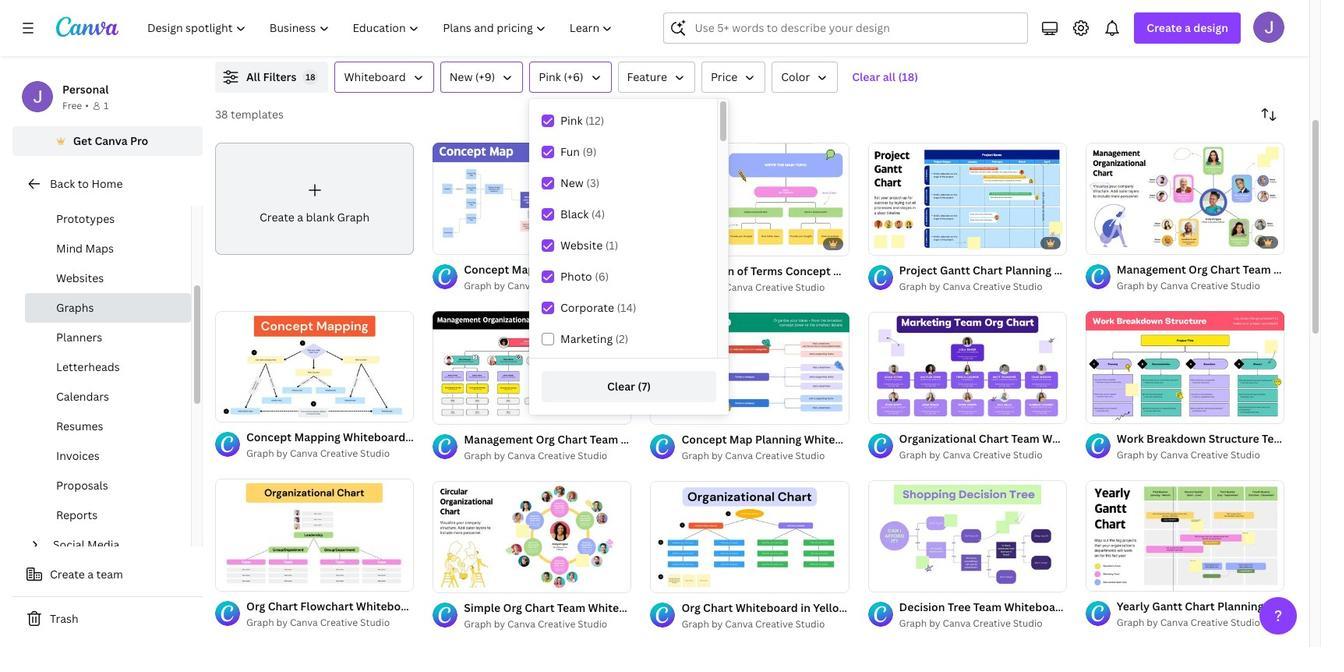 Task type: locate. For each thing, give the bounding box(es) containing it.
graph by canva creative studio link for definition of terms concept map planning whiteboard in light blue pink green spaced color blocks style "image"
[[682, 280, 849, 296]]

price
[[711, 69, 738, 84]]

by for definition of terms concept map planning whiteboard in light blue pink green spaced color blocks style "image"
[[712, 281, 723, 294]]

a for blank
[[297, 210, 303, 224]]

1 vertical spatial create
[[260, 210, 295, 224]]

1 vertical spatial in
[[801, 600, 811, 615]]

graph by canva creative studio
[[464, 279, 608, 292], [1117, 279, 1261, 292], [899, 280, 1043, 293], [682, 281, 825, 294], [1117, 448, 1261, 461], [899, 449, 1043, 462], [464, 449, 608, 462], [682, 449, 825, 462], [246, 616, 390, 629], [1117, 616, 1261, 629], [899, 617, 1043, 630], [464, 617, 608, 630]]

org chart whiteboard in yellow red basic style graph by canva creative studio
[[682, 600, 932, 631]]

create inside button
[[50, 567, 85, 582]]

graph by canva creative studio link for the concept mapping whiteboard in orange purple basic style image
[[246, 446, 414, 462]]

org
[[682, 600, 701, 615]]

0 horizontal spatial create
[[50, 567, 85, 582]]

proposals
[[56, 478, 108, 493]]

photo
[[561, 269, 592, 284]]

whiteboard right mapping
[[343, 430, 406, 445]]

a left blank
[[297, 210, 303, 224]]

creative for concept map planning whiteboard in green blue modern professional style image
[[756, 449, 793, 462]]

0 vertical spatial in
[[408, 430, 418, 445]]

management org chart team whiteboard in blue green spaced color blocks style image
[[1086, 142, 1285, 254]]

top level navigation element
[[137, 12, 626, 44]]

studio for management org chart team whiteboard in blue green spaced color blocks style image
[[1231, 279, 1261, 292]]

1 horizontal spatial basic
[[874, 600, 902, 615]]

new left (3)
[[561, 175, 584, 190]]

clear inside button
[[852, 69, 880, 84]]

concept mapping whiteboard in orange purple basic style image
[[215, 310, 414, 422]]

basic right purple
[[499, 430, 528, 445]]

management org chart team whiteboard in black red green trendy sticker style image
[[433, 311, 632, 423]]

0 horizontal spatial basic
[[499, 430, 528, 445]]

all filters
[[246, 69, 297, 84]]

whiteboard down top level navigation element on the top of page
[[344, 69, 406, 84]]

mind
[[56, 241, 83, 256]]

a for team
[[88, 567, 94, 582]]

in for yellow
[[801, 600, 811, 615]]

0 vertical spatial a
[[1185, 20, 1191, 35]]

0 vertical spatial pink
[[539, 69, 561, 84]]

by inside 'org chart whiteboard in yellow red basic style graph by canva creative studio'
[[712, 617, 723, 631]]

graph inside concept mapping whiteboard in orange purple basic style graph by canva creative studio
[[246, 447, 274, 460]]

0 vertical spatial new
[[450, 69, 473, 84]]

1 vertical spatial a
[[297, 210, 303, 224]]

social media
[[53, 537, 120, 552]]

style right purple
[[530, 430, 557, 445]]

creative for management org chart team whiteboard in blue green spaced color blocks style image
[[1191, 279, 1229, 292]]

2 vertical spatial create
[[50, 567, 85, 582]]

create left the design
[[1147, 20, 1182, 35]]

creative for yearly gantt chart planning whiteboard in green yellow spaced color blocks style "image"
[[1191, 616, 1229, 629]]

creative inside 'org chart whiteboard in yellow red basic style graph by canva creative studio'
[[756, 617, 793, 631]]

in left yellow
[[801, 600, 811, 615]]

resumes link
[[25, 412, 191, 441]]

create left blank
[[260, 210, 295, 224]]

clear for clear all (18)
[[852, 69, 880, 84]]

(3)
[[586, 175, 600, 190]]

clear for clear (7)
[[607, 379, 635, 394]]

whiteboard for org
[[736, 600, 798, 615]]

1 vertical spatial pink
[[561, 113, 583, 128]]

creative inside concept mapping whiteboard in orange purple basic style graph by canva creative studio
[[320, 447, 358, 460]]

2 vertical spatial a
[[88, 567, 94, 582]]

style for concept mapping whiteboard in orange purple basic style
[[530, 430, 557, 445]]

filters
[[263, 69, 297, 84]]

canva
[[95, 133, 128, 148], [508, 279, 536, 292], [1161, 279, 1189, 292], [943, 280, 971, 293], [725, 281, 753, 294], [290, 447, 318, 460], [1161, 448, 1189, 461], [943, 449, 971, 462], [508, 449, 536, 462], [725, 449, 753, 462], [290, 616, 318, 629], [1161, 616, 1189, 629], [943, 617, 971, 630], [508, 617, 536, 630], [725, 617, 753, 631]]

canva inside concept mapping whiteboard in orange purple basic style graph by canva creative studio
[[290, 447, 318, 460]]

basic inside concept mapping whiteboard in orange purple basic style graph by canva creative studio
[[499, 430, 528, 445]]

concept map planning whiteboard in green blue modern professional style image
[[651, 313, 849, 424]]

org chart whiteboard in yellow red basic style image
[[651, 481, 849, 593]]

18 filter options selected element
[[303, 69, 318, 85]]

0 vertical spatial style
[[530, 430, 557, 445]]

by
[[494, 279, 505, 292], [1147, 279, 1158, 292], [929, 280, 941, 293], [712, 281, 723, 294], [276, 447, 288, 460], [1147, 448, 1158, 461], [929, 449, 941, 462], [494, 449, 505, 462], [712, 449, 723, 462], [276, 616, 288, 629], [1147, 616, 1158, 629], [929, 617, 941, 630], [494, 617, 505, 630], [712, 617, 723, 631]]

basic for red
[[874, 600, 902, 615]]

2 horizontal spatial a
[[1185, 20, 1191, 35]]

graph inside 'org chart whiteboard in yellow red basic style graph by canva creative studio'
[[682, 617, 709, 631]]

graph by canva creative studio link for "project gantt chart planning whiteboard in blue simple colorful style" image on the top of the page
[[899, 279, 1067, 295]]

a inside dropdown button
[[1185, 20, 1191, 35]]

photo (6)
[[561, 269, 609, 284]]

purple
[[462, 430, 497, 445]]

letterheads link
[[25, 352, 191, 382]]

yearly gantt chart planning whiteboard in green yellow spaced color blocks style image
[[1086, 480, 1285, 591]]

whiteboard for concept
[[343, 430, 406, 445]]

graph by canva creative studio link for work breakdown structure team whiteboard in red purple green trendy stickers style image
[[1117, 447, 1285, 463]]

1 vertical spatial whiteboard
[[343, 430, 406, 445]]

pro
[[130, 133, 148, 148]]

•
[[85, 99, 89, 112]]

create for create a team
[[50, 567, 85, 582]]

2 horizontal spatial create
[[1147, 20, 1182, 35]]

org chart whiteboard in yellow red basic style link
[[682, 600, 932, 617]]

0 vertical spatial clear
[[852, 69, 880, 84]]

whiteboard inside concept mapping whiteboard in orange purple basic style graph by canva creative studio
[[343, 430, 406, 445]]

pink
[[539, 69, 561, 84], [561, 113, 583, 128]]

1 vertical spatial basic
[[874, 600, 902, 615]]

letterheads
[[56, 359, 120, 374]]

by for 'decision tree team whiteboard in light green purple casual corporate style' image
[[929, 617, 941, 630]]

clear inside 'button'
[[607, 379, 635, 394]]

black
[[561, 207, 589, 221]]

prototypes
[[56, 211, 115, 226]]

pink left (+6)
[[539, 69, 561, 84]]

a
[[1185, 20, 1191, 35], [297, 210, 303, 224], [88, 567, 94, 582]]

marketing (2)
[[561, 331, 629, 346]]

38 templates
[[215, 107, 284, 122]]

studio for 'decision tree team whiteboard in light green purple casual corporate style' image
[[1013, 617, 1043, 630]]

1 horizontal spatial clear
[[852, 69, 880, 84]]

in left orange
[[408, 430, 418, 445]]

creative
[[538, 279, 576, 292], [1191, 279, 1229, 292], [973, 280, 1011, 293], [756, 281, 793, 294], [320, 447, 358, 460], [1191, 448, 1229, 461], [973, 449, 1011, 462], [538, 449, 576, 462], [756, 449, 793, 462], [320, 616, 358, 629], [1191, 616, 1229, 629], [973, 617, 1011, 630], [538, 617, 576, 630], [756, 617, 793, 631]]

trash link
[[12, 603, 203, 635]]

style inside 'org chart whiteboard in yellow red basic style graph by canva creative studio'
[[904, 600, 932, 615]]

back
[[50, 176, 75, 191]]

1 horizontal spatial style
[[904, 600, 932, 615]]

create inside dropdown button
[[1147, 20, 1182, 35]]

new (+9) button
[[440, 62, 523, 93]]

reports link
[[25, 501, 191, 530]]

chart
[[703, 600, 733, 615]]

color
[[781, 69, 810, 84]]

1 vertical spatial new
[[561, 175, 584, 190]]

0 horizontal spatial clear
[[607, 379, 635, 394]]

whiteboard
[[344, 69, 406, 84], [343, 430, 406, 445], [736, 600, 798, 615]]

a left "team"
[[88, 567, 94, 582]]

mind maps
[[56, 241, 114, 256]]

new inside 'button'
[[450, 69, 473, 84]]

style
[[530, 430, 557, 445], [904, 600, 932, 615]]

invoices
[[56, 448, 100, 463]]

style inside concept mapping whiteboard in orange purple basic style graph by canva creative studio
[[530, 430, 557, 445]]

whiteboard right chart
[[736, 600, 798, 615]]

(6)
[[595, 269, 609, 284]]

by for yearly gantt chart planning whiteboard in green yellow spaced color blocks style "image"
[[1147, 616, 1158, 629]]

whiteboard button
[[335, 62, 434, 93]]

decision tree team whiteboard in light green purple casual corporate style image
[[868, 480, 1067, 592]]

yellow
[[813, 600, 848, 615]]

1 vertical spatial clear
[[607, 379, 635, 394]]

1 horizontal spatial a
[[297, 210, 303, 224]]

style right red
[[904, 600, 932, 615]]

new left (+9)
[[450, 69, 473, 84]]

graph by canva creative studio for yearly gantt chart planning whiteboard in green yellow spaced color blocks style "image"
[[1117, 616, 1261, 629]]

new
[[450, 69, 473, 84], [561, 175, 584, 190]]

create down social
[[50, 567, 85, 582]]

pink inside button
[[539, 69, 561, 84]]

basic for purple
[[499, 430, 528, 445]]

0 horizontal spatial style
[[530, 430, 557, 445]]

pink left (12)
[[561, 113, 583, 128]]

in inside 'org chart whiteboard in yellow red basic style graph by canva creative studio'
[[801, 600, 811, 615]]

creative for "project gantt chart planning whiteboard in blue simple colorful style" image on the top of the page
[[973, 280, 1011, 293]]

0 vertical spatial whiteboard
[[344, 69, 406, 84]]

get canva pro
[[73, 133, 148, 148]]

0 vertical spatial create
[[1147, 20, 1182, 35]]

project gantt chart planning whiteboard in blue simple colorful style image
[[868, 143, 1067, 255]]

0 horizontal spatial new
[[450, 69, 473, 84]]

graph
[[337, 210, 370, 224], [464, 279, 492, 292], [1117, 279, 1145, 292], [899, 280, 927, 293], [682, 281, 709, 294], [246, 447, 274, 460], [1117, 448, 1145, 461], [899, 449, 927, 462], [464, 449, 492, 462], [682, 449, 709, 462], [246, 616, 274, 629], [1117, 616, 1145, 629], [899, 617, 927, 630], [464, 617, 492, 630], [682, 617, 709, 631]]

creative for org chart flowchart whiteboard in yellow pink spaced color blocks style image
[[320, 616, 358, 629]]

graph by canva creative studio link for 'decision tree team whiteboard in light green purple casual corporate style' image
[[899, 616, 1067, 632]]

basic right red
[[874, 600, 902, 615]]

canva inside "button"
[[95, 133, 128, 148]]

studio for simple org chart team whiteboard in yellow pink green spaced color blocks style image
[[578, 617, 608, 630]]

back to home link
[[12, 168, 203, 200]]

(18)
[[898, 69, 918, 84]]

websites link
[[25, 264, 191, 293]]

by for work breakdown structure team whiteboard in red purple green trendy stickers style image
[[1147, 448, 1158, 461]]

1 vertical spatial style
[[904, 600, 932, 615]]

None search field
[[664, 12, 1029, 44]]

graph by canva creative studio link for yearly gantt chart planning whiteboard in green yellow spaced color blocks style "image"
[[1117, 615, 1285, 631]]

0 vertical spatial basic
[[499, 430, 528, 445]]

personal
[[62, 82, 109, 97]]

clear left all
[[852, 69, 880, 84]]

get
[[73, 133, 92, 148]]

a inside button
[[88, 567, 94, 582]]

2 vertical spatial whiteboard
[[736, 600, 798, 615]]

planners link
[[25, 323, 191, 352]]

basic inside 'org chart whiteboard in yellow red basic style graph by canva creative studio'
[[874, 600, 902, 615]]

create a team button
[[12, 559, 203, 590]]

0 horizontal spatial in
[[408, 430, 418, 445]]

templates
[[231, 107, 284, 122]]

studio for org chart flowchart whiteboard in yellow pink spaced color blocks style image
[[360, 616, 390, 629]]

0 horizontal spatial a
[[88, 567, 94, 582]]

basic
[[499, 430, 528, 445], [874, 600, 902, 615]]

new (+9)
[[450, 69, 495, 84]]

1 horizontal spatial new
[[561, 175, 584, 190]]

graph by canva creative studio link
[[464, 278, 632, 294], [1117, 278, 1285, 294], [899, 279, 1067, 295], [682, 280, 849, 296], [246, 446, 414, 462], [1117, 447, 1285, 463], [899, 448, 1067, 463], [464, 448, 632, 464], [682, 448, 849, 464], [246, 615, 414, 631], [1117, 615, 1285, 631], [899, 616, 1067, 632], [464, 616, 632, 632], [682, 617, 849, 632]]

corporate
[[561, 300, 614, 315]]

(7)
[[638, 379, 651, 394]]

in inside concept mapping whiteboard in orange purple basic style graph by canva creative studio
[[408, 430, 418, 445]]

whiteboard inside 'org chart whiteboard in yellow red basic style graph by canva creative studio'
[[736, 600, 798, 615]]

create for create a blank graph
[[260, 210, 295, 224]]

1 horizontal spatial in
[[801, 600, 811, 615]]

a left the design
[[1185, 20, 1191, 35]]

graphs template image
[[952, 0, 1285, 43]]

1 horizontal spatial create
[[260, 210, 295, 224]]

creative for work breakdown structure team whiteboard in red purple green trendy stickers style image
[[1191, 448, 1229, 461]]

studio for work breakdown structure team whiteboard in red purple green trendy stickers style image
[[1231, 448, 1261, 461]]

create a design button
[[1135, 12, 1241, 44]]

clear left (7)
[[607, 379, 635, 394]]



Task type: describe. For each thing, give the bounding box(es) containing it.
a for design
[[1185, 20, 1191, 35]]

social media link
[[47, 530, 182, 560]]

create a design
[[1147, 20, 1229, 35]]

clear all (18)
[[852, 69, 918, 84]]

by for org chart flowchart whiteboard in yellow pink spaced color blocks style image
[[276, 616, 288, 629]]

clear all (18) button
[[845, 62, 926, 93]]

graphs
[[56, 300, 94, 315]]

fun (9)
[[561, 144, 597, 159]]

clear (7) button
[[542, 371, 716, 402]]

website
[[561, 238, 603, 253]]

by for simple org chart team whiteboard in yellow pink green spaced color blocks style image
[[494, 617, 505, 630]]

mind maps link
[[25, 234, 191, 264]]

graph by canva creative studio link for the org chart whiteboard in yellow red basic style image
[[682, 617, 849, 632]]

team
[[96, 567, 123, 582]]

maps
[[85, 241, 114, 256]]

website (1)
[[561, 238, 618, 253]]

by for "project gantt chart planning whiteboard in blue simple colorful style" image on the top of the page
[[929, 280, 941, 293]]

(+9)
[[475, 69, 495, 84]]

new (3)
[[561, 175, 600, 190]]

Search search field
[[695, 13, 1018, 43]]

whiteboard inside button
[[344, 69, 406, 84]]

clear (7)
[[607, 379, 651, 394]]

prototypes link
[[25, 204, 191, 234]]

new for new (3)
[[561, 175, 584, 190]]

graph by canva creative studio link for concept map planning whiteboard in green blue modern professional style image
[[682, 448, 849, 464]]

price button
[[702, 62, 766, 93]]

studio for organizational chart team whiteboard in royal purple pastel purple friendly professional style image
[[1013, 449, 1043, 462]]

create a blank graph
[[260, 210, 370, 224]]

graph by canva creative studio for organizational chart team whiteboard in royal purple pastel purple friendly professional style image
[[899, 449, 1043, 462]]

invoices link
[[25, 441, 191, 471]]

black (4)
[[561, 207, 605, 221]]

calendars
[[56, 389, 109, 404]]

pink (+6)
[[539, 69, 584, 84]]

red
[[850, 600, 871, 615]]

simple org chart team whiteboard in yellow pink green spaced color blocks style image
[[433, 481, 632, 592]]

pink for pink (+6)
[[539, 69, 561, 84]]

38
[[215, 107, 228, 122]]

by for management org chart team whiteboard in blue green spaced color blocks style image
[[1147, 279, 1158, 292]]

graph by canva creative studio for org chart flowchart whiteboard in yellow pink spaced color blocks style image
[[246, 616, 390, 629]]

feature button
[[618, 62, 695, 93]]

canva inside 'org chart whiteboard in yellow red basic style graph by canva creative studio'
[[725, 617, 753, 631]]

get canva pro button
[[12, 126, 203, 156]]

graph by canva creative studio for management org chart team whiteboard in blue green spaced color blocks style image
[[1117, 279, 1261, 292]]

back to home
[[50, 176, 123, 191]]

create a blank graph element
[[215, 143, 414, 255]]

by inside concept mapping whiteboard in orange purple basic style graph by canva creative studio
[[276, 447, 288, 460]]

studio inside 'org chart whiteboard in yellow red basic style graph by canva creative studio'
[[796, 617, 825, 631]]

(+6)
[[564, 69, 584, 84]]

free
[[62, 99, 82, 112]]

mapping
[[294, 430, 341, 445]]

jacob simon image
[[1254, 12, 1285, 43]]

1
[[104, 99, 109, 112]]

graph by canva creative studio for work breakdown structure team whiteboard in red purple green trendy stickers style image
[[1117, 448, 1261, 461]]

feature
[[627, 69, 667, 84]]

pink (+6) button
[[530, 62, 612, 93]]

marketing
[[561, 331, 613, 346]]

calendars link
[[25, 382, 191, 412]]

resumes
[[56, 419, 103, 433]]

graph by canva creative studio for simple org chart team whiteboard in yellow pink green spaced color blocks style image
[[464, 617, 608, 630]]

blank
[[306, 210, 335, 224]]

(2)
[[616, 331, 629, 346]]

all
[[246, 69, 260, 84]]

graph by canva creative studio for concept map planning whiteboard in green blue modern professional style image
[[682, 449, 825, 462]]

creative for definition of terms concept map planning whiteboard in light blue pink green spaced color blocks style "image"
[[756, 281, 793, 294]]

corporate (14)
[[561, 300, 637, 315]]

by for concept map planning whiteboard in green blue modern professional style image
[[712, 449, 723, 462]]

graph by canva creative studio for "project gantt chart planning whiteboard in blue simple colorful style" image on the top of the page
[[899, 280, 1043, 293]]

fun
[[561, 144, 580, 159]]

websites
[[56, 271, 104, 285]]

create for create a design
[[1147, 20, 1182, 35]]

graph by canva creative studio link for management org chart team whiteboard in blue green spaced color blocks style image
[[1117, 278, 1285, 294]]

to
[[78, 176, 89, 191]]

concept mapping whiteboard in orange purple basic style link
[[246, 429, 557, 446]]

planners
[[56, 330, 102, 345]]

graph by canva creative studio for definition of terms concept map planning whiteboard in light blue pink green spaced color blocks style "image"
[[682, 281, 825, 294]]

concept mapping whiteboard in orange purple basic style graph by canva creative studio
[[246, 430, 557, 460]]

(9)
[[583, 144, 597, 159]]

org chart flowchart whiteboard in yellow pink spaced color blocks style image
[[215, 479, 414, 591]]

concept
[[246, 430, 292, 445]]

all
[[883, 69, 896, 84]]

studio for yearly gantt chart planning whiteboard in green yellow spaced color blocks style "image"
[[1231, 616, 1261, 629]]

concept map planning whiteboard in purple green modern professional style image
[[433, 142, 632, 254]]

orange
[[421, 430, 459, 445]]

trash
[[50, 611, 78, 626]]

(4)
[[592, 207, 605, 221]]

proposals link
[[25, 471, 191, 501]]

(14)
[[617, 300, 637, 315]]

creative for organizational chart team whiteboard in royal purple pastel purple friendly professional style image
[[973, 449, 1011, 462]]

definition of terms concept map planning whiteboard in light blue pink green spaced color blocks style image
[[651, 143, 849, 255]]

(12)
[[585, 113, 604, 128]]

new for new (+9)
[[450, 69, 473, 84]]

style for org chart whiteboard in yellow red basic style
[[904, 600, 932, 615]]

organizational chart team whiteboard in royal purple pastel purple friendly professional style image
[[868, 312, 1067, 424]]

studio for concept map planning whiteboard in green blue modern professional style image
[[796, 449, 825, 462]]

graph inside create a blank graph element
[[337, 210, 370, 224]]

graph by canva creative studio link for org chart flowchart whiteboard in yellow pink spaced color blocks style image
[[246, 615, 414, 631]]

pink for pink (12)
[[561, 113, 583, 128]]

work breakdown structure team whiteboard in red purple green trendy stickers style image
[[1086, 311, 1285, 423]]

social
[[53, 537, 85, 552]]

18
[[306, 71, 316, 83]]

graph by canva creative studio link for organizational chart team whiteboard in royal purple pastel purple friendly professional style image
[[899, 448, 1067, 463]]

graph by canva creative studio link for simple org chart team whiteboard in yellow pink green spaced color blocks style image
[[464, 616, 632, 632]]

studio for "project gantt chart planning whiteboard in blue simple colorful style" image on the top of the page
[[1013, 280, 1043, 293]]

creative for 'decision tree team whiteboard in light green purple casual corporate style' image
[[973, 617, 1011, 630]]

creative for simple org chart team whiteboard in yellow pink green spaced color blocks style image
[[538, 617, 576, 630]]

graph by canva creative studio for 'decision tree team whiteboard in light green purple casual corporate style' image
[[899, 617, 1043, 630]]

in for orange
[[408, 430, 418, 445]]

media
[[87, 537, 120, 552]]

create a blank graph link
[[215, 143, 414, 255]]

Sort by button
[[1254, 99, 1285, 130]]

home
[[92, 176, 123, 191]]

free •
[[62, 99, 89, 112]]

pink (12)
[[561, 113, 604, 128]]

by for organizational chart team whiteboard in royal purple pastel purple friendly professional style image
[[929, 449, 941, 462]]

(1)
[[606, 238, 618, 253]]

create a team
[[50, 567, 123, 582]]

studio inside concept mapping whiteboard in orange purple basic style graph by canva creative studio
[[360, 447, 390, 460]]

studio for definition of terms concept map planning whiteboard in light blue pink green spaced color blocks style "image"
[[796, 281, 825, 294]]



Task type: vqa. For each thing, say whether or not it's contained in the screenshot.
(3)
yes



